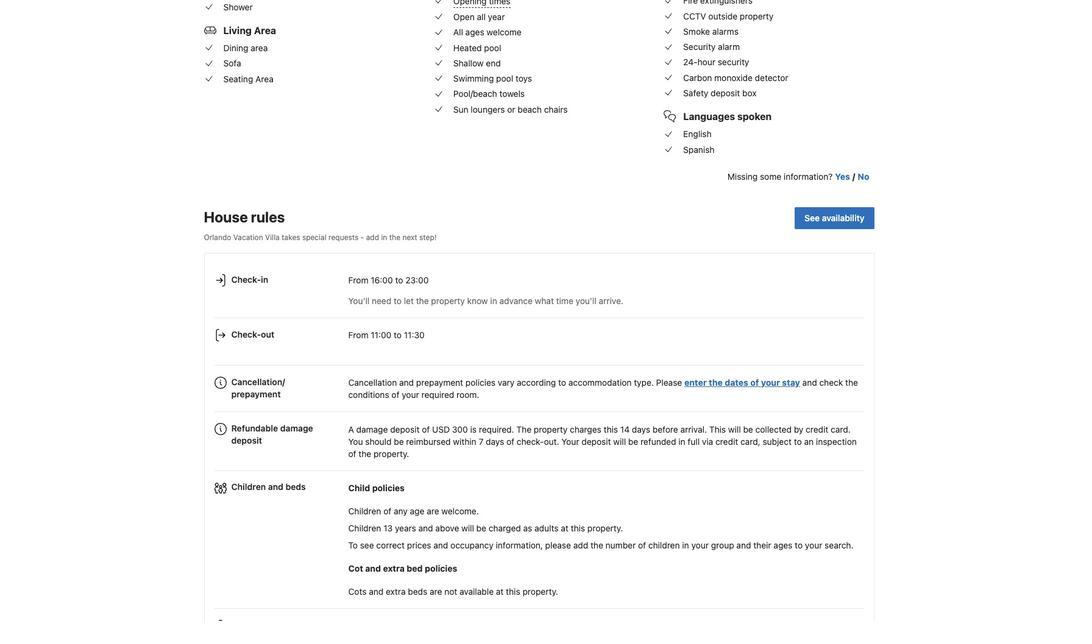Task type: locate. For each thing, give the bounding box(es) containing it.
ages
[[466, 27, 485, 37], [774, 540, 793, 551]]

0 vertical spatial are
[[427, 506, 439, 516]]

damage inside the a damage deposit of usd 300 is required. the property charges this 14 days before arrival. this will be collected by credit card. you should be reimbursed within 7 days of check-out. your deposit will be refunded in full via credit card, subject to an inspection of the property.
[[356, 424, 388, 435]]

policies up any
[[372, 483, 405, 493]]

1 vertical spatial extra
[[386, 587, 406, 597]]

0 horizontal spatial beds
[[286, 482, 306, 492]]

in down villa
[[261, 274, 268, 284]]

prepayment down cancellation/
[[231, 389, 281, 399]]

of right number
[[638, 540, 646, 551]]

prepayment
[[416, 378, 463, 388], [231, 389, 281, 399]]

1 horizontal spatial this
[[571, 523, 585, 534]]

0 vertical spatial pool
[[484, 42, 502, 53]]

check-
[[517, 436, 544, 447]]

1 vertical spatial from
[[349, 330, 369, 340]]

1 vertical spatial at
[[496, 587, 504, 597]]

this
[[604, 424, 618, 435], [571, 523, 585, 534], [506, 587, 521, 597]]

1 vertical spatial beds
[[408, 587, 428, 597]]

from for from 16:00 to 23:00
[[349, 275, 369, 285]]

deposit down the monoxide
[[711, 88, 741, 98]]

your left group
[[692, 540, 709, 551]]

1 horizontal spatial property.
[[523, 587, 559, 597]]

collected
[[756, 424, 792, 435]]

house rules
[[204, 208, 285, 225]]

policies up "room."
[[466, 378, 496, 388]]

villa
[[265, 233, 280, 242]]

prepayment up required
[[416, 378, 463, 388]]

1 horizontal spatial credit
[[806, 424, 829, 435]]

1 vertical spatial children
[[349, 506, 381, 516]]

missing
[[728, 171, 758, 182]]

deposit down refundable
[[231, 436, 262, 446]]

1 vertical spatial policies
[[372, 483, 405, 493]]

check-
[[231, 274, 261, 284], [231, 329, 261, 339]]

children for children 13 years and above will be charged as adults at this property.
[[349, 523, 381, 534]]

this inside the a damage deposit of usd 300 is required. the property charges this 14 days before arrival. this will be collected by credit card. you should be reimbursed within 7 days of check-out. your deposit will be refunded in full via credit card, subject to an inspection of the property.
[[604, 424, 618, 435]]

2 vertical spatial policies
[[425, 563, 458, 574]]

a
[[349, 424, 354, 435]]

0 vertical spatial property
[[740, 11, 774, 21]]

13
[[384, 523, 393, 534]]

2 horizontal spatial this
[[604, 424, 618, 435]]

2 horizontal spatial property.
[[588, 523, 623, 534]]

detector
[[755, 72, 789, 83]]

1 horizontal spatial property
[[534, 424, 568, 435]]

1 horizontal spatial ages
[[774, 540, 793, 551]]

7
[[479, 436, 484, 447]]

dining
[[223, 43, 249, 53]]

1 vertical spatial credit
[[716, 436, 739, 447]]

are
[[427, 506, 439, 516], [430, 587, 442, 597]]

0 horizontal spatial add
[[366, 233, 379, 242]]

0 horizontal spatial policies
[[372, 483, 405, 493]]

0 horizontal spatial this
[[506, 587, 521, 597]]

be up card,
[[744, 424, 754, 435]]

property.
[[374, 449, 409, 459], [588, 523, 623, 534], [523, 587, 559, 597]]

1 horizontal spatial prepayment
[[416, 378, 463, 388]]

languages spoken
[[684, 111, 772, 122]]

11:00
[[371, 330, 392, 340]]

pool up end
[[484, 42, 502, 53]]

information,
[[496, 540, 543, 551]]

house
[[204, 208, 248, 225]]

2 horizontal spatial will
[[729, 424, 741, 435]]

2 vertical spatial children
[[349, 523, 381, 534]]

at right adults
[[561, 523, 569, 534]]

chairs
[[544, 104, 568, 115]]

0 vertical spatial policies
[[466, 378, 496, 388]]

/
[[853, 171, 856, 182]]

reimbursed
[[406, 436, 451, 447]]

add right please
[[574, 540, 589, 551]]

sun loungers or beach chairs
[[454, 104, 568, 115]]

in inside the a damage deposit of usd 300 is required. the property charges this 14 days before arrival. this will be collected by credit card. you should be reimbursed within 7 days of check-out. your deposit will be refunded in full via credit card, subject to an inspection of the property.
[[679, 436, 686, 447]]

0 horizontal spatial ages
[[466, 27, 485, 37]]

special
[[302, 233, 327, 242]]

area up area on the top of the page
[[254, 25, 276, 36]]

please
[[657, 378, 683, 388]]

1 horizontal spatial add
[[574, 540, 589, 551]]

0 horizontal spatial damage
[[280, 423, 313, 434]]

1 horizontal spatial at
[[561, 523, 569, 534]]

children and beds
[[231, 482, 306, 492]]

from up you'll
[[349, 275, 369, 285]]

check
[[820, 378, 844, 388]]

property
[[740, 11, 774, 21], [431, 296, 465, 306], [534, 424, 568, 435]]

rules
[[251, 208, 285, 225]]

2 vertical spatial will
[[462, 523, 474, 534]]

pool up towels
[[496, 73, 514, 84]]

1 vertical spatial days
[[486, 436, 504, 447]]

to left an
[[794, 436, 802, 447]]

1 vertical spatial area
[[256, 74, 274, 84]]

24-
[[684, 57, 698, 67]]

or
[[507, 104, 516, 115]]

property. up to see correct prices and occupancy information, please add the number of children in your group and their ages to your search.
[[588, 523, 623, 534]]

pool for heated
[[484, 42, 502, 53]]

1 vertical spatial ages
[[774, 540, 793, 551]]

damage right refundable
[[280, 423, 313, 434]]

days right 14
[[632, 424, 651, 435]]

property. down please
[[523, 587, 559, 597]]

area right seating at top left
[[256, 74, 274, 84]]

0 vertical spatial add
[[366, 233, 379, 242]]

within
[[453, 436, 477, 447]]

0 vertical spatial at
[[561, 523, 569, 534]]

property up the out.
[[534, 424, 568, 435]]

the right the check
[[846, 378, 859, 388]]

0 horizontal spatial property.
[[374, 449, 409, 459]]

group
[[711, 540, 735, 551]]

smoke
[[684, 26, 710, 37]]

0 horizontal spatial property
[[431, 296, 465, 306]]

from
[[349, 275, 369, 285], [349, 330, 369, 340]]

0 vertical spatial ages
[[466, 27, 485, 37]]

1 vertical spatial this
[[571, 523, 585, 534]]

beds
[[286, 482, 306, 492], [408, 587, 428, 597]]

your inside and check the conditions of your required room.
[[402, 390, 419, 400]]

2 vertical spatial property
[[534, 424, 568, 435]]

policies up not
[[425, 563, 458, 574]]

open all year
[[454, 12, 505, 22]]

at
[[561, 523, 569, 534], [496, 587, 504, 597]]

of down cancellation
[[392, 390, 400, 400]]

1 horizontal spatial damage
[[356, 424, 388, 435]]

this left 14
[[604, 424, 618, 435]]

enter the dates of your stay link
[[685, 378, 801, 388]]

check- up cancellation/
[[231, 329, 261, 339]]

need
[[372, 296, 392, 306]]

of down you
[[349, 449, 356, 459]]

of down required.
[[507, 436, 515, 447]]

property. down should
[[374, 449, 409, 459]]

extra for beds
[[386, 587, 406, 597]]

damage up should
[[356, 424, 388, 435]]

carbon
[[684, 72, 712, 83]]

1 check- from the top
[[231, 274, 261, 284]]

will down 14
[[614, 436, 626, 447]]

the right let
[[416, 296, 429, 306]]

0 vertical spatial will
[[729, 424, 741, 435]]

0 vertical spatial property.
[[374, 449, 409, 459]]

children for children of any age are welcome.
[[349, 506, 381, 516]]

charged
[[489, 523, 521, 534]]

and left the their
[[737, 540, 752, 551]]

0 horizontal spatial credit
[[716, 436, 739, 447]]

child
[[349, 483, 370, 493]]

safety deposit box
[[684, 88, 757, 98]]

1 vertical spatial pool
[[496, 73, 514, 84]]

1 vertical spatial check-
[[231, 329, 261, 339]]

before
[[653, 424, 679, 435]]

advance
[[500, 296, 533, 306]]

extra down cot and extra bed policies
[[386, 587, 406, 597]]

deposit down charges
[[582, 436, 611, 447]]

available
[[460, 587, 494, 597]]

cot
[[349, 563, 363, 574]]

alarms
[[713, 26, 739, 37]]

0 vertical spatial from
[[349, 275, 369, 285]]

0 vertical spatial this
[[604, 424, 618, 435]]

is
[[470, 424, 477, 435]]

to left let
[[394, 296, 402, 306]]

should
[[365, 436, 392, 447]]

the inside the a damage deposit of usd 300 is required. the property charges this 14 days before arrival. this will be collected by credit card. you should be reimbursed within 7 days of check-out. your deposit will be refunded in full via credit card, subject to an inspection of the property.
[[359, 449, 371, 459]]

1 vertical spatial will
[[614, 436, 626, 447]]

children up see
[[349, 523, 381, 534]]

0 horizontal spatial prepayment
[[231, 389, 281, 399]]

children down child
[[349, 506, 381, 516]]

0 vertical spatial check-
[[231, 274, 261, 284]]

2 from from the top
[[349, 330, 369, 340]]

to right 16:00
[[395, 275, 403, 285]]

beds down refundable damage deposit
[[286, 482, 306, 492]]

property right the outside
[[740, 11, 774, 21]]

at right available
[[496, 587, 504, 597]]

cancellation/ prepayment
[[231, 377, 285, 399]]

damage for refundable
[[280, 423, 313, 434]]

credit up an
[[806, 424, 829, 435]]

will
[[729, 424, 741, 435], [614, 436, 626, 447], [462, 523, 474, 534]]

will up occupancy
[[462, 523, 474, 534]]

1 vertical spatial property.
[[588, 523, 623, 534]]

the down you
[[359, 449, 371, 459]]

area for seating area
[[256, 74, 274, 84]]

their
[[754, 540, 772, 551]]

no button
[[858, 171, 870, 183]]

welcome
[[487, 27, 522, 37]]

and right the 'stay'
[[803, 378, 818, 388]]

see availability
[[805, 213, 865, 223]]

2 horizontal spatial policies
[[466, 378, 496, 388]]

are right age
[[427, 506, 439, 516]]

alarm
[[718, 42, 740, 52]]

in left full
[[679, 436, 686, 447]]

towels
[[500, 89, 525, 99]]

all
[[477, 12, 486, 22]]

add right -
[[366, 233, 379, 242]]

welcome.
[[442, 506, 479, 516]]

time
[[557, 296, 574, 306]]

beds down "bed"
[[408, 587, 428, 597]]

arrive.
[[599, 296, 624, 306]]

ages right the their
[[774, 540, 793, 551]]

to
[[349, 540, 358, 551]]

adults
[[535, 523, 559, 534]]

this right available
[[506, 587, 521, 597]]

cots
[[349, 587, 367, 597]]

extra left "bed"
[[383, 563, 405, 574]]

of left any
[[384, 506, 392, 516]]

property left know
[[431, 296, 465, 306]]

toys
[[516, 73, 532, 84]]

0 vertical spatial area
[[254, 25, 276, 36]]

pool for swimming
[[496, 73, 514, 84]]

safety
[[684, 88, 709, 98]]

will right this
[[729, 424, 741, 435]]

2 vertical spatial this
[[506, 587, 521, 597]]

2 check- from the top
[[231, 329, 261, 339]]

1 horizontal spatial days
[[632, 424, 651, 435]]

in
[[381, 233, 387, 242], [261, 274, 268, 284], [491, 296, 497, 306], [679, 436, 686, 447], [683, 540, 689, 551]]

shallow end
[[454, 58, 501, 68]]

area for living area
[[254, 25, 276, 36]]

1 vertical spatial property
[[431, 296, 465, 306]]

yes
[[836, 171, 851, 182]]

1 horizontal spatial will
[[614, 436, 626, 447]]

damage inside refundable damage deposit
[[280, 423, 313, 434]]

to inside the a damage deposit of usd 300 is required. the property charges this 14 days before arrival. this will be collected by credit card. you should be reimbursed within 7 days of check-out. your deposit will be refunded in full via credit card, subject to an inspection of the property.
[[794, 436, 802, 447]]

0 horizontal spatial at
[[496, 587, 504, 597]]

of up reimbursed
[[422, 424, 430, 435]]

24-hour security
[[684, 57, 750, 67]]

ages up heated pool
[[466, 27, 485, 37]]

0 vertical spatial children
[[231, 482, 266, 492]]

-
[[361, 233, 364, 242]]

1 from from the top
[[349, 275, 369, 285]]

this up please
[[571, 523, 585, 534]]

0 vertical spatial prepayment
[[416, 378, 463, 388]]

and right "cot"
[[365, 563, 381, 574]]

credit down this
[[716, 436, 739, 447]]

14
[[621, 424, 630, 435]]

children down refundable damage deposit
[[231, 482, 266, 492]]

bed
[[407, 563, 423, 574]]

1 vertical spatial are
[[430, 587, 442, 597]]

pool/beach towels
[[454, 89, 525, 99]]

know
[[467, 296, 488, 306]]

are left not
[[430, 587, 442, 597]]

your left required
[[402, 390, 419, 400]]

check- down vacation
[[231, 274, 261, 284]]

1 vertical spatial prepayment
[[231, 389, 281, 399]]

vacation
[[233, 233, 263, 242]]

from left 11:00
[[349, 330, 369, 340]]

step!
[[420, 233, 437, 242]]

0 vertical spatial extra
[[383, 563, 405, 574]]

days down required.
[[486, 436, 504, 447]]



Task type: describe. For each thing, give the bounding box(es) containing it.
conditions
[[349, 390, 389, 400]]

of right "dates"
[[751, 378, 760, 388]]

security alarm
[[684, 42, 740, 52]]

the left number
[[591, 540, 604, 551]]

any
[[394, 506, 408, 516]]

and inside and check the conditions of your required room.
[[803, 378, 818, 388]]

this for at
[[571, 523, 585, 534]]

check-in
[[231, 274, 268, 284]]

cancellation and prepayment policies vary according to accommodation type. please enter the dates of your stay
[[349, 378, 801, 388]]

security
[[684, 42, 716, 52]]

by
[[794, 424, 804, 435]]

you
[[349, 436, 363, 447]]

open
[[454, 12, 475, 22]]

from 16:00 to 23:00
[[349, 275, 429, 285]]

refundable damage deposit
[[231, 423, 313, 446]]

0 horizontal spatial will
[[462, 523, 474, 534]]

accommodation
[[569, 378, 632, 388]]

sun
[[454, 104, 469, 115]]

check- for in
[[231, 274, 261, 284]]

cot and extra bed policies
[[349, 563, 458, 574]]

0 horizontal spatial days
[[486, 436, 504, 447]]

year
[[488, 12, 505, 22]]

0 vertical spatial days
[[632, 424, 651, 435]]

the right enter
[[709, 378, 723, 388]]

1 horizontal spatial beds
[[408, 587, 428, 597]]

damage for a
[[356, 424, 388, 435]]

be down 14
[[629, 436, 639, 447]]

to right according
[[559, 378, 567, 388]]

all
[[454, 27, 463, 37]]

child policies
[[349, 483, 405, 493]]

300
[[452, 424, 468, 435]]

carbon monoxide detector
[[684, 72, 789, 83]]

prepayment inside cancellation/ prepayment
[[231, 389, 281, 399]]

and down refundable damage deposit
[[268, 482, 284, 492]]

to right the their
[[795, 540, 803, 551]]

2 horizontal spatial property
[[740, 11, 774, 21]]

children for children and beds
[[231, 482, 266, 492]]

via
[[702, 436, 714, 447]]

1 horizontal spatial policies
[[425, 563, 458, 574]]

charges
[[570, 424, 602, 435]]

to left 11:30
[[394, 330, 402, 340]]

check- for out
[[231, 329, 261, 339]]

usd
[[432, 424, 450, 435]]

end
[[486, 58, 501, 68]]

and up prices
[[419, 523, 433, 534]]

shower
[[223, 2, 253, 12]]

this for charges
[[604, 424, 618, 435]]

check-out
[[231, 329, 275, 339]]

in right know
[[491, 296, 497, 306]]

search.
[[825, 540, 854, 551]]

be right should
[[394, 436, 404, 447]]

are for beds
[[430, 587, 442, 597]]

next
[[403, 233, 418, 242]]

deposit up reimbursed
[[390, 424, 420, 435]]

box
[[743, 88, 757, 98]]

are for age
[[427, 506, 439, 516]]

pool/beach
[[454, 89, 497, 99]]

0 vertical spatial beds
[[286, 482, 306, 492]]

age
[[410, 506, 425, 516]]

english
[[684, 129, 712, 139]]

cctv
[[684, 11, 707, 21]]

in right children
[[683, 540, 689, 551]]

children
[[649, 540, 680, 551]]

16:00
[[371, 275, 393, 285]]

property. inside the a damage deposit of usd 300 is required. the property charges this 14 days before arrival. this will be collected by credit card. you should be reimbursed within 7 days of check-out. your deposit will be refunded in full via credit card, subject to an inspection of the property.
[[374, 449, 409, 459]]

23:00
[[406, 275, 429, 285]]

property inside the a damage deposit of usd 300 is required. the property charges this 14 days before arrival. this will be collected by credit card. you should be reimbursed within 7 days of check-out. your deposit will be refunded in full via credit card, subject to an inspection of the property.
[[534, 424, 568, 435]]

cctv outside property
[[684, 11, 774, 21]]

see availability button
[[795, 207, 875, 229]]

dining area
[[223, 43, 268, 53]]

monoxide
[[715, 72, 753, 83]]

hour
[[698, 57, 716, 67]]

11:30
[[404, 330, 425, 340]]

and down above
[[434, 540, 448, 551]]

from 11:00 to 11:30
[[349, 330, 425, 340]]

and right cots
[[369, 587, 384, 597]]

please
[[546, 540, 571, 551]]

what
[[535, 296, 554, 306]]

cots and extra beds are not available at this property.
[[349, 587, 559, 597]]

seating area
[[223, 74, 274, 84]]

subject
[[763, 436, 792, 447]]

heated
[[454, 42, 482, 53]]

2 vertical spatial property.
[[523, 587, 559, 597]]

and right cancellation
[[399, 378, 414, 388]]

from for from 11:00 to 11:30
[[349, 330, 369, 340]]

beach
[[518, 104, 542, 115]]

yes button
[[836, 171, 851, 183]]

number
[[606, 540, 636, 551]]

according
[[517, 378, 556, 388]]

swimming
[[454, 73, 494, 84]]

extra for bed
[[383, 563, 405, 574]]

the inside and check the conditions of your required room.
[[846, 378, 859, 388]]

0 vertical spatial credit
[[806, 424, 829, 435]]

refunded
[[641, 436, 677, 447]]

of inside and check the conditions of your required room.
[[392, 390, 400, 400]]

orlando vacation villa takes special requests - add in the next step!
[[204, 233, 437, 242]]

to see correct prices and occupancy information, please add the number of children in your group and their ages to your search.
[[349, 540, 854, 551]]

room.
[[457, 390, 480, 400]]

your left the 'stay'
[[762, 378, 781, 388]]

takes
[[282, 233, 300, 242]]

spanish
[[684, 144, 715, 155]]

you'll need to let the property know in advance what time you'll arrive.
[[349, 296, 624, 306]]

sofa
[[223, 58, 241, 69]]

the
[[517, 424, 532, 435]]

availability
[[822, 213, 865, 223]]

see
[[805, 213, 820, 223]]

not
[[445, 587, 458, 597]]

in right -
[[381, 233, 387, 242]]

loungers
[[471, 104, 505, 115]]

some
[[760, 171, 782, 182]]

information?
[[784, 171, 833, 182]]

languages
[[684, 111, 736, 122]]

dates
[[725, 378, 749, 388]]

the left next
[[389, 233, 401, 242]]

deposit inside refundable damage deposit
[[231, 436, 262, 446]]

be up occupancy
[[477, 523, 487, 534]]

1 vertical spatial add
[[574, 540, 589, 551]]

shallow
[[454, 58, 484, 68]]

this
[[710, 424, 726, 435]]

no
[[858, 171, 870, 182]]

your left search. on the bottom of page
[[805, 540, 823, 551]]

you'll
[[576, 296, 597, 306]]

required.
[[479, 424, 514, 435]]



Task type: vqa. For each thing, say whether or not it's contained in the screenshot.
1080
no



